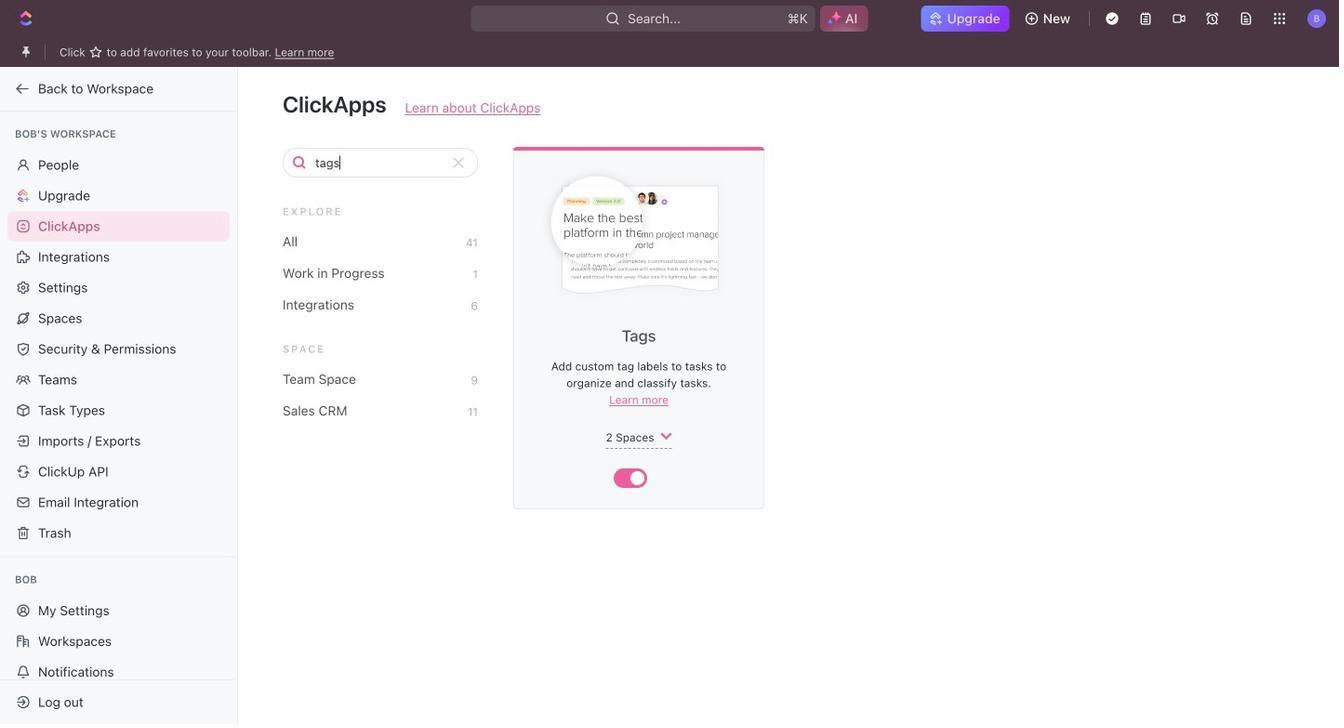 Task type: vqa. For each thing, say whether or not it's contained in the screenshot.
Search... "text box" at the top of page
yes



Task type: describe. For each thing, give the bounding box(es) containing it.
Search... text field
[[315, 149, 444, 177]]



